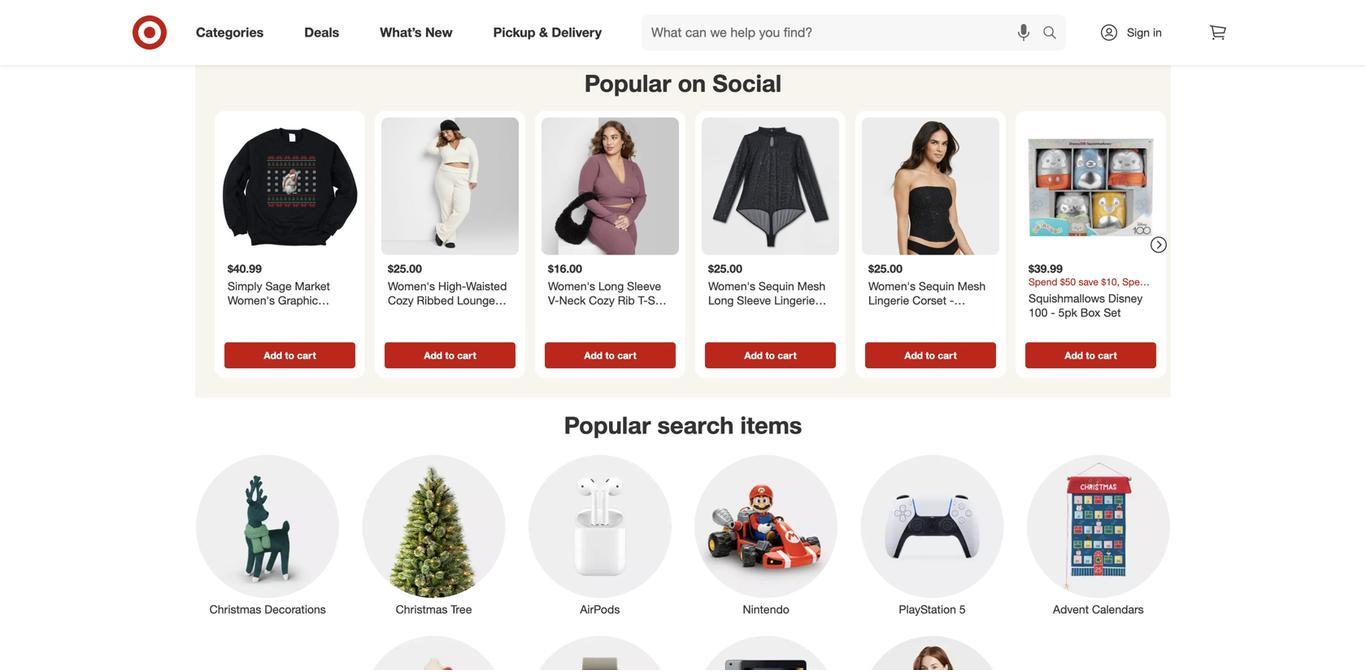 Task type: describe. For each thing, give the bounding box(es) containing it.
lingerie
[[869, 293, 910, 308]]

christmas for christmas decorations
[[210, 603, 261, 617]]

- inside $25.00 women's sequin mesh lingerie corset - auden™ black s
[[950, 293, 955, 308]]

$25.00 inside $25.00 women's sequin mesh lingerie corset - auden™ black s
[[869, 262, 903, 276]]

s
[[943, 308, 950, 322]]

women's long sleeve v-neck cozy rib t-shirt - wild fable™ burgundy 4x image
[[542, 118, 679, 255]]

remix
[[705, 11, 741, 26]]

$25.00 for the women's high-waisted cozy ribbed lounge flare leggings - wild fable™ cream 1x image
[[388, 262, 422, 276]]

$16.00
[[548, 262, 582, 276]]

christmas decorations
[[210, 603, 326, 617]]

squishmallows disney 100 - 5pk box set
[[1029, 291, 1143, 320]]

add for women's sequin mesh lingerie corset - auden™ black s image
[[905, 350, 923, 362]]

add to cart button for simply sage market women's graphic sweatshirt ugly sweater squirrel  - 2xl - midnight image
[[225, 343, 356, 369]]

mesh
[[958, 279, 986, 293]]

from glam to classic or somewhere in between, find your holiday style. link
[[195, 0, 675, 43]]

advent calendars
[[1054, 603, 1144, 617]]

pastimes
[[952, 11, 1005, 26]]

- inside squishmallows disney 100 - 5pk box set
[[1051, 306, 1056, 320]]

delivery
[[552, 24, 602, 40]]

to for squishmallows disney 100 - 5pk box set image
[[1086, 350, 1096, 362]]

or
[[332, 11, 344, 26]]

to for simply sage market women's graphic sweatshirt ugly sweater squirrel  - 2xl - midnight image
[[285, 350, 294, 362]]

christmas tree link
[[351, 452, 517, 618]]

women's
[[869, 279, 916, 293]]

add for squishmallows disney 100 - 5pk box set image
[[1065, 350, 1084, 362]]

0 horizontal spatial search
[[658, 411, 734, 440]]

0 horizontal spatial in
[[419, 11, 429, 26]]

social
[[713, 69, 782, 98]]

$40.99 link
[[221, 118, 359, 339]]

cart for women's long sleeve v-neck cozy rib t-shirt - wild fable™ burgundy 4x image the add to cart button
[[618, 350, 637, 362]]

add for women's long sleeve v-neck cozy rib t-shirt - wild fable™ burgundy 4x image
[[584, 350, 603, 362]]

100
[[1029, 306, 1048, 320]]

sign
[[1128, 25, 1150, 39]]

pickup & delivery
[[494, 24, 602, 40]]

nintendo
[[743, 603, 790, 617]]

sign in link
[[1086, 15, 1188, 50]]

0 horizontal spatial &
[[539, 24, 548, 40]]

christmas for christmas tree
[[396, 603, 448, 617]]

What can we help you find? suggestions appear below search field
[[642, 15, 1047, 50]]

the
[[745, 11, 763, 26]]

cart for the add to cart button for squishmallows disney 100 - 5pk box set image
[[1099, 350, 1118, 362]]

1 horizontal spatial in
[[1154, 25, 1162, 39]]

playstation 5
[[899, 603, 966, 617]]

what's new
[[380, 24, 453, 40]]

deals
[[304, 24, 339, 40]]

women's sequin mesh long sleeve lingerie bodysuit - auden™ black xxl image
[[702, 118, 840, 255]]

add to cart for women's sequin mesh lingerie corset - auden™ black s image's the add to cart button
[[905, 350, 957, 362]]

add for simply sage market women's graphic sweatshirt ugly sweater squirrel  - 2xl - midnight image
[[264, 350, 282, 362]]

popular for popular on social
[[585, 69, 672, 98]]

of
[[893, 11, 905, 26]]

a
[[846, 11, 853, 26]]

remix the holidays with a blend of classic pastimes & new faves.
[[705, 11, 1081, 26]]

$39.99
[[1029, 262, 1063, 276]]

cart for women's sequin mesh lingerie corset - auden™ black s image's the add to cart button
[[938, 350, 957, 362]]

nintendo link
[[683, 452, 850, 618]]

airpods link
[[517, 452, 683, 618]]

categories
[[196, 24, 264, 40]]

on
[[678, 69, 706, 98]]

what's
[[380, 24, 422, 40]]

$16.00 link
[[542, 118, 679, 339]]

to for women's sequin mesh long sleeve lingerie bodysuit - auden™ black xxl image
[[766, 350, 775, 362]]

new
[[425, 24, 453, 40]]

add to cart for the add to cart button associated with simply sage market women's graphic sweatshirt ugly sweater squirrel  - 2xl - midnight image
[[264, 350, 316, 362]]

popular for popular search items
[[564, 411, 651, 440]]

calendars
[[1093, 603, 1144, 617]]

between,
[[433, 11, 487, 26]]

squishmallows
[[1029, 291, 1106, 306]]

1 horizontal spatial search
[[1036, 26, 1075, 42]]

add for women's sequin mesh long sleeve lingerie bodysuit - auden™ black xxl image
[[745, 350, 763, 362]]

tree
[[451, 603, 472, 617]]

$25.00 women's sequin mesh lingerie corset - auden™ black s
[[869, 262, 986, 322]]

christmas tree
[[396, 603, 472, 617]]



Task type: vqa. For each thing, say whether or not it's contained in the screenshot.
the Shop
no



Task type: locate. For each thing, give the bounding box(es) containing it.
your
[[516, 11, 541, 26]]

0 horizontal spatial christmas
[[210, 603, 261, 617]]

with
[[819, 11, 843, 26]]

disney
[[1109, 291, 1143, 306]]

1 $25.00 from the left
[[388, 262, 422, 276]]

decorations
[[265, 603, 326, 617]]

holidays
[[767, 11, 815, 26]]

categories link
[[182, 15, 284, 50]]

to
[[274, 11, 285, 26], [285, 350, 294, 362], [445, 350, 455, 362], [606, 350, 615, 362], [766, 350, 775, 362], [926, 350, 936, 362], [1086, 350, 1096, 362]]

1 $25.00 link from the left
[[382, 118, 519, 339]]

deals link
[[291, 15, 360, 50]]

6 add to cart button from the left
[[1026, 343, 1157, 369]]

5 add to cart button from the left
[[866, 343, 997, 369]]

2 $25.00 link from the left
[[702, 118, 840, 339]]

items
[[741, 411, 802, 440]]

popular on social
[[585, 69, 782, 98]]

auden™
[[869, 308, 908, 322]]

christmas inside "link"
[[396, 603, 448, 617]]

2 add from the left
[[424, 350, 443, 362]]

pickup & delivery link
[[480, 15, 622, 50]]

2 christmas from the left
[[396, 603, 448, 617]]

-
[[950, 293, 955, 308], [1051, 306, 1056, 320]]

christmas inside 'link'
[[210, 603, 261, 617]]

add to cart for women's long sleeve v-neck cozy rib t-shirt - wild fable™ burgundy 4x image the add to cart button
[[584, 350, 637, 362]]

0 vertical spatial search
[[1036, 26, 1075, 42]]

playstation
[[899, 603, 957, 617]]

4 add to cart from the left
[[745, 350, 797, 362]]

from glam to classic or somewhere in between, find your holiday style.
[[208, 11, 620, 26]]

box
[[1081, 306, 1101, 320]]

sign in
[[1128, 25, 1162, 39]]

$40.99
[[228, 262, 262, 276]]

0 horizontal spatial -
[[950, 293, 955, 308]]

$25.00 link for the add to cart button related to the women's high-waisted cozy ribbed lounge flare leggings - wild fable™ cream 1x image
[[382, 118, 519, 339]]

0 horizontal spatial classic
[[289, 11, 329, 26]]

3 cart from the left
[[618, 350, 637, 362]]

add to cart button
[[225, 343, 356, 369], [385, 343, 516, 369], [545, 343, 676, 369], [705, 343, 836, 369], [866, 343, 997, 369], [1026, 343, 1157, 369]]

0 horizontal spatial $25.00
[[388, 262, 422, 276]]

$25.00 link
[[382, 118, 519, 339], [702, 118, 840, 339]]

classic left 'or'
[[289, 11, 329, 26]]

4 cart from the left
[[778, 350, 797, 362]]

search button
[[1036, 15, 1075, 54]]

1 horizontal spatial $25.00
[[709, 262, 743, 276]]

women's high-waisted cozy ribbed lounge flare leggings - wild fable™ cream 1x image
[[382, 118, 519, 255]]

what's new link
[[366, 15, 473, 50]]

add to cart button for women's sequin mesh lingerie corset - auden™ black s image
[[866, 343, 997, 369]]

1 add from the left
[[264, 350, 282, 362]]

advent
[[1054, 603, 1089, 617]]

classic
[[289, 11, 329, 26], [908, 11, 948, 26]]

pickup
[[494, 24, 536, 40]]

4 add from the left
[[745, 350, 763, 362]]

faves.
[[1048, 11, 1081, 26]]

0 vertical spatial popular
[[585, 69, 672, 98]]

add to cart for the add to cart button related to the women's high-waisted cozy ribbed lounge flare leggings - wild fable™ cream 1x image
[[424, 350, 476, 362]]

add for the women's high-waisted cozy ribbed lounge flare leggings - wild fable™ cream 1x image
[[424, 350, 443, 362]]

add to cart button for squishmallows disney 100 - 5pk box set image
[[1026, 343, 1157, 369]]

add to cart for the add to cart button for squishmallows disney 100 - 5pk box set image
[[1065, 350, 1118, 362]]

to for the women's high-waisted cozy ribbed lounge flare leggings - wild fable™ cream 1x image
[[445, 350, 455, 362]]

add to cart button for women's long sleeve v-neck cozy rib t-shirt - wild fable™ burgundy 4x image
[[545, 343, 676, 369]]

& right the pickup
[[539, 24, 548, 40]]

black
[[911, 308, 939, 322]]

1 add to cart from the left
[[264, 350, 316, 362]]

find
[[490, 11, 512, 26]]

$25.00 for women's sequin mesh long sleeve lingerie bodysuit - auden™ black xxl image
[[709, 262, 743, 276]]

carousel region
[[195, 56, 1172, 398]]

popular
[[585, 69, 672, 98], [564, 411, 651, 440]]

advent calendars link
[[1016, 452, 1182, 618]]

4 add to cart button from the left
[[705, 343, 836, 369]]

classic right of
[[908, 11, 948, 26]]

christmas left decorations
[[210, 603, 261, 617]]

6 add to cart from the left
[[1065, 350, 1118, 362]]

& left "new"
[[1008, 11, 1016, 26]]

2 $25.00 from the left
[[709, 262, 743, 276]]

1 cart from the left
[[297, 350, 316, 362]]

$25.00 link for women's sequin mesh long sleeve lingerie bodysuit - auden™ black xxl image's the add to cart button
[[702, 118, 840, 339]]

popular inside carousel region
[[585, 69, 672, 98]]

2 cart from the left
[[457, 350, 476, 362]]

to for women's sequin mesh lingerie corset - auden™ black s image
[[926, 350, 936, 362]]

0 horizontal spatial $25.00 link
[[382, 118, 519, 339]]

add to cart button for women's sequin mesh long sleeve lingerie bodysuit - auden™ black xxl image
[[705, 343, 836, 369]]

add
[[264, 350, 282, 362], [424, 350, 443, 362], [584, 350, 603, 362], [745, 350, 763, 362], [905, 350, 923, 362], [1065, 350, 1084, 362]]

add to cart
[[264, 350, 316, 362], [424, 350, 476, 362], [584, 350, 637, 362], [745, 350, 797, 362], [905, 350, 957, 362], [1065, 350, 1118, 362]]

1 horizontal spatial classic
[[908, 11, 948, 26]]

from
[[208, 11, 238, 26]]

new
[[1020, 11, 1044, 26]]

simply sage market women's graphic sweatshirt ugly sweater squirrel  - 2xl - midnight image
[[221, 118, 359, 255]]

5
[[960, 603, 966, 617]]

&
[[1008, 11, 1016, 26], [539, 24, 548, 40]]

search right the pastimes
[[1036, 26, 1075, 42]]

5 cart from the left
[[938, 350, 957, 362]]

cart for the add to cart button related to the women's high-waisted cozy ribbed lounge flare leggings - wild fable™ cream 1x image
[[457, 350, 476, 362]]

sequin
[[919, 279, 955, 293]]

1 horizontal spatial $25.00 link
[[702, 118, 840, 339]]

- left 5pk
[[1051, 306, 1056, 320]]

search left items
[[658, 411, 734, 440]]

1 classic from the left
[[289, 11, 329, 26]]

somewhere
[[348, 11, 416, 26]]

corset
[[913, 293, 947, 308]]

set
[[1104, 306, 1121, 320]]

women's sequin mesh lingerie corset - auden™ black s image
[[862, 118, 1000, 255]]

style.
[[590, 11, 620, 26]]

5 add to cart from the left
[[905, 350, 957, 362]]

2 add to cart from the left
[[424, 350, 476, 362]]

1 vertical spatial popular
[[564, 411, 651, 440]]

airpods
[[580, 603, 620, 617]]

2 classic from the left
[[908, 11, 948, 26]]

6 add from the left
[[1065, 350, 1084, 362]]

2 horizontal spatial $25.00
[[869, 262, 903, 276]]

glam
[[242, 11, 270, 26]]

1 christmas from the left
[[210, 603, 261, 617]]

3 add to cart from the left
[[584, 350, 637, 362]]

- right s
[[950, 293, 955, 308]]

squishmallows disney 100 - 5pk box set image
[[1023, 118, 1160, 255]]

christmas decorations link
[[185, 452, 351, 618]]

holiday
[[544, 11, 586, 26]]

1 horizontal spatial -
[[1051, 306, 1056, 320]]

1 horizontal spatial christmas
[[396, 603, 448, 617]]

6 cart from the left
[[1099, 350, 1118, 362]]

$25.00
[[388, 262, 422, 276], [709, 262, 743, 276], [869, 262, 903, 276]]

3 add from the left
[[584, 350, 603, 362]]

1 vertical spatial search
[[658, 411, 734, 440]]

in
[[419, 11, 429, 26], [1154, 25, 1162, 39]]

3 $25.00 from the left
[[869, 262, 903, 276]]

add to cart for women's sequin mesh long sleeve lingerie bodysuit - auden™ black xxl image's the add to cart button
[[745, 350, 797, 362]]

1 horizontal spatial &
[[1008, 11, 1016, 26]]

cart for women's sequin mesh long sleeve lingerie bodysuit - auden™ black xxl image's the add to cart button
[[778, 350, 797, 362]]

1 add to cart button from the left
[[225, 343, 356, 369]]

2 add to cart button from the left
[[385, 343, 516, 369]]

to for women's long sleeve v-neck cozy rib t-shirt - wild fable™ burgundy 4x image
[[606, 350, 615, 362]]

christmas
[[210, 603, 261, 617], [396, 603, 448, 617]]

search
[[1036, 26, 1075, 42], [658, 411, 734, 440]]

cart
[[297, 350, 316, 362], [457, 350, 476, 362], [618, 350, 637, 362], [778, 350, 797, 362], [938, 350, 957, 362], [1099, 350, 1118, 362]]

5pk
[[1059, 306, 1078, 320]]

remix the holidays with a blend of classic pastimes & new faves. link
[[692, 0, 1172, 43]]

3 add to cart button from the left
[[545, 343, 676, 369]]

christmas left tree
[[396, 603, 448, 617]]

add to cart button for the women's high-waisted cozy ribbed lounge flare leggings - wild fable™ cream 1x image
[[385, 343, 516, 369]]

blend
[[857, 11, 890, 26]]

cart for the add to cart button associated with simply sage market women's graphic sweatshirt ugly sweater squirrel  - 2xl - midnight image
[[297, 350, 316, 362]]

5 add from the left
[[905, 350, 923, 362]]

playstation 5 link
[[850, 452, 1016, 618]]

popular search items
[[564, 411, 802, 440]]



